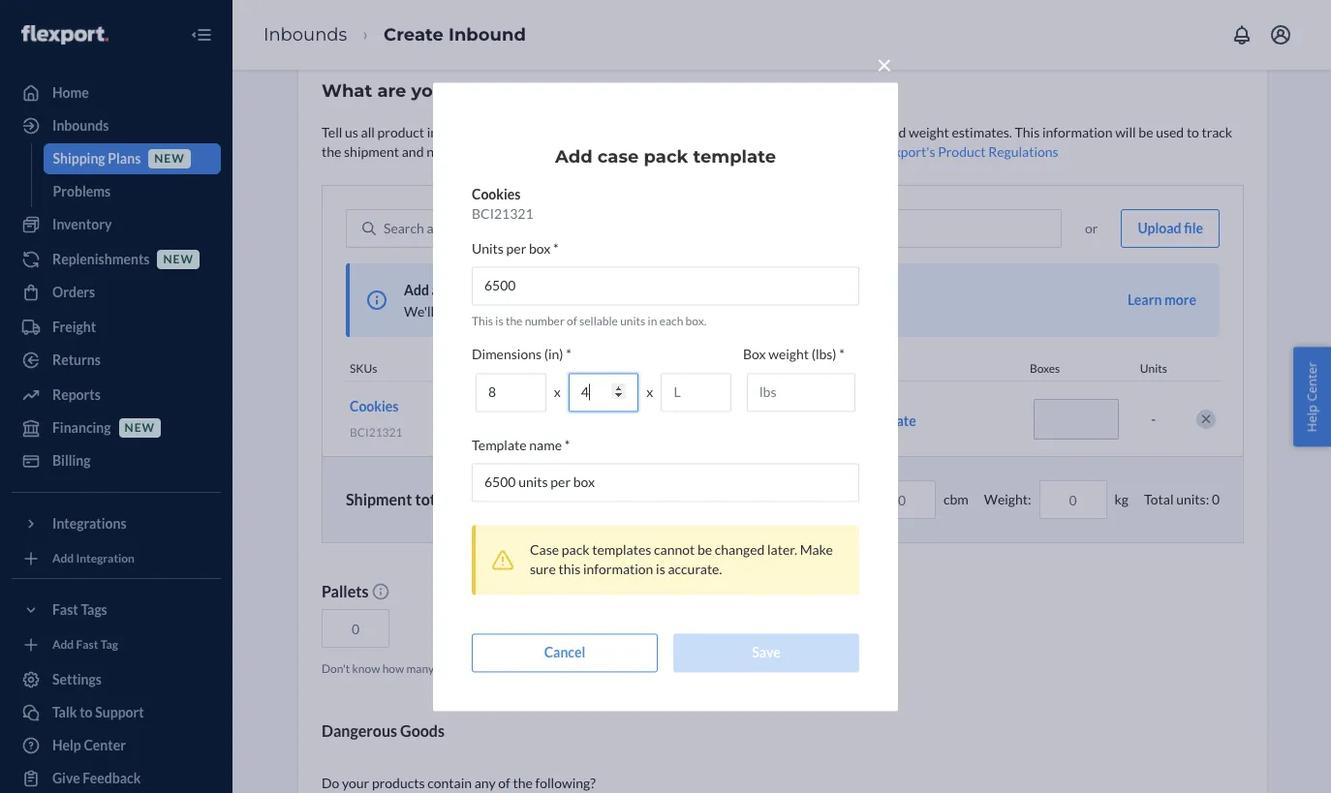 Task type: describe. For each thing, give the bounding box(es) containing it.
estimates.
[[952, 124, 1012, 141]]

pack down including
[[644, 146, 688, 168]]

don't
[[322, 662, 350, 677]]

2 x from the left
[[647, 384, 653, 401]]

× button
[[871, 44, 898, 80]]

sellable
[[580, 314, 618, 328]]

freight
[[52, 319, 96, 335]]

shipment,
[[562, 124, 620, 141]]

add for add integration
[[52, 552, 74, 566]]

box weight (lbs) *
[[743, 346, 845, 362]]

to inside button
[[80, 704, 93, 721]]

fast inside "dropdown button"
[[52, 602, 78, 618]]

upload file button
[[1122, 209, 1220, 248]]

each inside add a case pack template for each product. we'll save this information for future inbounds.
[[580, 282, 609, 298]]

skus
[[350, 361, 377, 376]]

name
[[529, 437, 562, 454]]

0 horizontal spatial us
[[345, 124, 358, 141]]

cu
[[502, 492, 515, 508]]

financing
[[52, 420, 111, 436]]

pack inside add a case pack template for each product. we'll save this information for future inbounds.
[[471, 282, 500, 298]]

be inside tell us all product information about this shipment, including individual skus, shipment volume, and weight estimates. this information will be used to track the shipment and notify us with what to expect from your supplier. products must comply with
[[1139, 124, 1154, 141]]

plans
[[108, 150, 141, 167]]

this inside × document
[[472, 314, 493, 328]]

cookies bci21321
[[472, 186, 533, 222]]

(lbs)
[[812, 346, 837, 362]]

help inside the help center button
[[1304, 405, 1321, 432]]

row containing cookies
[[346, 381, 1220, 457]]

volume,
[[835, 124, 882, 141]]

including
[[622, 124, 676, 141]]

product
[[377, 124, 424, 141]]

units for units per box *
[[472, 240, 504, 257]]

inbounds.
[[623, 303, 681, 320]]

×
[[877, 47, 892, 80]]

1 vertical spatial fast
[[76, 638, 98, 653]]

this inside tell us all product information about this shipment, including individual skus, shipment volume, and weight estimates. this information will be used to track the shipment and notify us with what to expect from your supplier. products must comply with
[[537, 124, 559, 141]]

the inside tell us all product information about this shipment, including individual skus, shipment volume, and weight estimates. this information will be used to track the shipment and notify us with what to expect from your supplier. products must comply with
[[322, 143, 341, 160]]

learn more
[[1128, 292, 1197, 308]]

number
[[525, 314, 565, 328]]

feedback
[[83, 770, 141, 787]]

returns link
[[12, 345, 221, 376]]

flexport's
[[876, 143, 936, 160]]

about
[[500, 124, 535, 141]]

templates
[[592, 542, 651, 558]]

save
[[752, 644, 781, 661]]

* right (lbs)
[[839, 346, 845, 362]]

total units: 0
[[1144, 492, 1220, 508]]

lbs number field
[[747, 373, 856, 412]]

you
[[411, 80, 445, 102]]

sending
[[486, 662, 525, 677]]

0
[[1212, 492, 1220, 508]]

we'll
[[404, 303, 434, 320]]

settings link
[[12, 665, 221, 696]]

must
[[769, 143, 799, 160]]

template for + add case pack template
[[861, 412, 916, 429]]

flexport logo image
[[21, 25, 108, 44]]

this is the number of sellable units in each box.
[[472, 314, 707, 328]]

what
[[509, 143, 539, 160]]

dangerous goods
[[322, 722, 445, 741]]

0 horizontal spatial center
[[84, 737, 126, 754]]

0 horizontal spatial or
[[472, 662, 484, 677]]

0 text field for kg
[[1039, 481, 1107, 520]]

packing
[[764, 361, 803, 376]]

problems link
[[43, 176, 221, 207]]

L number field
[[661, 373, 732, 412]]

2 with from the left
[[847, 143, 874, 160]]

regulations
[[989, 143, 1059, 160]]

goods
[[400, 722, 445, 741]]

new for replenishments
[[163, 252, 194, 267]]

flexport's product regulations button
[[876, 142, 1059, 162]]

product.
[[611, 282, 663, 298]]

pack inside row
[[830, 412, 859, 429]]

-
[[1151, 411, 1156, 427]]

shipment
[[346, 490, 412, 509]]

many
[[406, 662, 434, 677]]

dimensions (in) *
[[472, 346, 572, 362]]

center inside button
[[1304, 362, 1321, 401]]

pack inside case pack templates cannot be changed later. make sure this information is accurate.
[[562, 542, 590, 558]]

will
[[1115, 124, 1136, 141]]

add integration
[[52, 552, 135, 566]]

support
[[95, 704, 144, 721]]

0 vertical spatial to
[[1187, 124, 1200, 141]]

home link
[[12, 78, 221, 109]]

changed
[[715, 542, 765, 558]]

template inside × document
[[693, 146, 776, 168]]

pallets
[[322, 583, 372, 601]]

upload file
[[1138, 220, 1203, 236]]

used
[[1156, 124, 1184, 141]]

1 x from the left
[[554, 384, 561, 401]]

products
[[713, 143, 767, 160]]

1 vertical spatial and
[[402, 143, 424, 160]]

reports link
[[12, 380, 221, 411]]

help center button
[[1294, 347, 1331, 447]]

boxes
[[1030, 361, 1060, 376]]

+ add case pack template
[[763, 412, 916, 429]]

from
[[599, 143, 628, 160]]

comply
[[802, 143, 845, 160]]

estimate count button
[[592, 661, 669, 678]]

each inside × document
[[660, 314, 683, 328]]

orders link
[[12, 277, 221, 308]]

give
[[52, 770, 80, 787]]

loose
[[528, 662, 555, 677]]

add for add a case pack template for each product. we'll save this information for future inbounds.
[[404, 282, 429, 298]]

bci21321 inside row
[[350, 426, 403, 440]]

add a case pack template for each product. we'll save this information for future inbounds.
[[404, 282, 681, 320]]

breadcrumbs navigation
[[248, 6, 542, 63]]

dimensions
[[472, 346, 542, 362]]

0 horizontal spatial shipment
[[344, 143, 399, 160]]

shipping
[[53, 150, 105, 167]]

1 with from the left
[[480, 143, 507, 160]]

1 horizontal spatial to
[[542, 143, 554, 160]]

billing link
[[12, 446, 221, 477]]

box.
[[686, 314, 707, 328]]

packing details
[[764, 361, 839, 376]]

* right name
[[565, 437, 570, 454]]

units
[[620, 314, 646, 328]]

add fast tag
[[52, 638, 118, 653]]

cu ft/lb
[[502, 492, 544, 508]]

information up notify
[[427, 124, 497, 141]]

weight inside tell us all product information about this shipment, including individual skus, shipment volume, and weight estimates. this information will be used to track the shipment and notify us with what to expect from your supplier. products must comply with
[[909, 124, 949, 141]]

file
[[1184, 220, 1203, 236]]

inbounds inside breadcrumbs navigation
[[264, 24, 347, 45]]



Task type: vqa. For each thing, say whether or not it's contained in the screenshot.
Organization
no



Task type: locate. For each thing, give the bounding box(es) containing it.
cbm/kg
[[583, 492, 627, 508]]

template inside row
[[861, 412, 916, 429]]

1 horizontal spatial is
[[656, 561, 665, 578]]

2 vertical spatial to
[[80, 704, 93, 721]]

cookies for cookies
[[350, 398, 399, 415]]

1 horizontal spatial units
[[1140, 361, 1168, 376]]

0 horizontal spatial case
[[441, 282, 468, 298]]

more
[[1165, 292, 1197, 308]]

add for add fast tag
[[52, 638, 74, 653]]

units up -
[[1140, 361, 1168, 376]]

cookies down skus
[[350, 398, 399, 415]]

1 horizontal spatial help
[[1304, 405, 1321, 432]]

cookies
[[472, 186, 521, 202], [350, 398, 399, 415]]

1 horizontal spatial with
[[847, 143, 874, 160]]

0 vertical spatial this
[[537, 124, 559, 141]]

1 vertical spatial template
[[502, 282, 557, 298]]

1 vertical spatial this
[[472, 314, 493, 328]]

0 horizontal spatial the
[[322, 143, 341, 160]]

0 vertical spatial units
[[472, 240, 504, 257]]

box
[[529, 240, 551, 257]]

0 vertical spatial help
[[1304, 405, 1321, 432]]

information up 'dimensions (in) *'
[[490, 303, 561, 320]]

shipment down all
[[344, 143, 399, 160]]

this inside case pack templates cannot be changed later. make sure this information is accurate.
[[559, 561, 581, 578]]

add right +
[[773, 412, 798, 429]]

0 vertical spatial or
[[1085, 220, 1098, 236]]

None text field
[[472, 463, 859, 502]]

1 horizontal spatial inbounds
[[264, 24, 347, 45]]

for
[[560, 282, 578, 298], [563, 303, 581, 320]]

information left will
[[1043, 124, 1113, 141]]

.
[[669, 662, 671, 677]]

case down shipment,
[[598, 146, 639, 168]]

add fast tag link
[[12, 634, 221, 657]]

1 vertical spatial be
[[698, 542, 712, 558]]

estimate
[[592, 662, 637, 677]]

inbounds link up what
[[264, 24, 347, 45]]

add down shipment,
[[555, 146, 593, 168]]

1 horizontal spatial x
[[647, 384, 653, 401]]

for left future
[[563, 303, 581, 320]]

2 vertical spatial this
[[559, 561, 581, 578]]

add left the integration
[[52, 552, 74, 566]]

information inside case pack templates cannot be changed later. make sure this information is accurate.
[[583, 561, 653, 578]]

settings
[[52, 672, 102, 688]]

create inbound
[[384, 24, 526, 45]]

bci21321 inside × document
[[472, 205, 533, 222]]

center
[[1304, 362, 1321, 401], [84, 737, 126, 754]]

search image
[[362, 222, 376, 235]]

0 text field left cbm
[[868, 481, 936, 520]]

weight up flexport's
[[909, 124, 949, 141]]

inbounds link
[[264, 24, 347, 45], [12, 110, 221, 141]]

the down tell
[[322, 143, 341, 160]]

kg
[[1115, 492, 1129, 508]]

be inside case pack templates cannot be changed later. make sure this information is accurate.
[[698, 542, 712, 558]]

fast tags
[[52, 602, 107, 618]]

template for add a case pack template for each product. we'll save this information for future inbounds.
[[502, 282, 557, 298]]

box
[[743, 346, 766, 362]]

1 vertical spatial weight
[[769, 346, 809, 362]]

None radio
[[478, 493, 494, 508]]

be right will
[[1139, 124, 1154, 141]]

each right in
[[660, 314, 683, 328]]

fast left tag
[[76, 638, 98, 653]]

row
[[346, 381, 1220, 457]]

give feedback
[[52, 770, 141, 787]]

us
[[345, 124, 358, 141], [464, 143, 478, 160]]

pack down lbs number field
[[830, 412, 859, 429]]

1 horizontal spatial help center
[[1304, 362, 1321, 432]]

0 horizontal spatial and
[[402, 143, 424, 160]]

this inside add a case pack template for each product. we'll save this information for future inbounds.
[[466, 303, 488, 320]]

all
[[361, 124, 375, 141]]

2 horizontal spatial to
[[1187, 124, 1200, 141]]

case right a
[[441, 282, 468, 298]]

talk to support button
[[12, 698, 221, 729]]

0 horizontal spatial units
[[472, 240, 504, 257]]

learn
[[1128, 292, 1162, 308]]

1 horizontal spatial inbounds link
[[264, 24, 347, 45]]

reports
[[52, 387, 101, 403]]

the left number
[[506, 314, 523, 328]]

new right plans
[[154, 152, 185, 166]]

0 vertical spatial inbounds link
[[264, 24, 347, 45]]

1 0 text field from the left
[[868, 481, 936, 520]]

*
[[553, 240, 559, 257], [566, 346, 572, 362], [839, 346, 845, 362], [565, 437, 570, 454]]

with
[[480, 143, 507, 160], [847, 143, 874, 160]]

is inside case pack templates cannot be changed later. make sure this information is accurate.
[[656, 561, 665, 578]]

and down "product"
[[402, 143, 424, 160]]

is
[[495, 314, 504, 328], [656, 561, 665, 578]]

per
[[506, 240, 526, 257]]

cookies down what
[[472, 186, 521, 202]]

cookies inside cookies bci21321
[[472, 186, 521, 202]]

0 horizontal spatial cookies
[[350, 398, 399, 415]]

inbounds up the shipping
[[52, 117, 109, 134]]

is down cannot
[[656, 561, 665, 578]]

integration
[[76, 552, 135, 566]]

1 vertical spatial the
[[506, 314, 523, 328]]

cancel button
[[472, 634, 658, 673]]

0 vertical spatial us
[[345, 124, 358, 141]]

and
[[884, 124, 906, 141], [402, 143, 424, 160]]

H number field
[[476, 373, 546, 412]]

cargo?
[[557, 662, 590, 677]]

0 horizontal spatial inbounds
[[52, 117, 109, 134]]

case for + add case pack template
[[801, 412, 828, 429]]

2 horizontal spatial template
[[861, 412, 916, 429]]

this up what
[[537, 124, 559, 141]]

each up future
[[580, 282, 609, 298]]

0 vertical spatial each
[[580, 282, 609, 298]]

pack
[[644, 146, 688, 168], [471, 282, 500, 298], [830, 412, 859, 429], [562, 542, 590, 558]]

1 vertical spatial cookies
[[350, 398, 399, 415]]

0 vertical spatial cookies
[[472, 186, 521, 202]]

notify
[[427, 143, 462, 160]]

1 vertical spatial this
[[466, 303, 488, 320]]

add for add case pack template
[[555, 146, 593, 168]]

1 horizontal spatial us
[[464, 143, 478, 160]]

none text field inside × document
[[472, 463, 859, 502]]

bci21321 up units per box *
[[472, 205, 533, 222]]

help inside 'help center' link
[[52, 737, 81, 754]]

be up accurate.
[[698, 542, 712, 558]]

add
[[555, 146, 593, 168], [404, 282, 429, 298], [773, 412, 798, 429], [52, 552, 74, 566], [52, 638, 74, 653]]

cookies inside row
[[350, 398, 399, 415]]

0 vertical spatial center
[[1304, 362, 1321, 401]]

2 vertical spatial new
[[125, 421, 155, 435]]

units left per
[[472, 240, 504, 257]]

add inside × document
[[555, 146, 593, 168]]

information down templates
[[583, 561, 653, 578]]

case inside add a case pack template for each product. we'll save this information for future inbounds.
[[441, 282, 468, 298]]

2 vertical spatial template
[[861, 412, 916, 429]]

0 horizontal spatial inbounds link
[[12, 110, 221, 141]]

tell
[[322, 124, 342, 141]]

total
[[1144, 492, 1174, 508]]

this up regulations
[[1015, 124, 1040, 141]]

supplier.
[[661, 143, 710, 160]]

pack right a
[[471, 282, 500, 298]]

2 vertical spatial case
[[801, 412, 828, 429]]

expect
[[557, 143, 597, 160]]

1 vertical spatial inbounds
[[52, 117, 109, 134]]

each
[[580, 282, 609, 298], [660, 314, 683, 328]]

case inside row
[[801, 412, 828, 429]]

fast
[[52, 602, 78, 618], [76, 638, 98, 653]]

help
[[1304, 405, 1321, 432], [52, 737, 81, 754]]

1 horizontal spatial 0 text field
[[1039, 481, 1107, 520]]

0 horizontal spatial be
[[698, 542, 712, 558]]

× document
[[433, 44, 898, 711]]

units inside × document
[[472, 240, 504, 257]]

save button
[[673, 634, 859, 673]]

help center inside button
[[1304, 362, 1321, 432]]

this inside tell us all product information about this shipment, including individual skus, shipment volume, and weight estimates. this information will be used to track the shipment and notify us with what to expect from your supplier. products must comply with
[[1015, 124, 1040, 141]]

us left all
[[345, 124, 358, 141]]

1 horizontal spatial weight
[[909, 124, 949, 141]]

this
[[537, 124, 559, 141], [466, 303, 488, 320], [559, 561, 581, 578]]

future
[[584, 303, 621, 320]]

cbm
[[944, 492, 969, 508]]

0 vertical spatial is
[[495, 314, 504, 328]]

0 vertical spatial weight
[[909, 124, 949, 141]]

0 vertical spatial fast
[[52, 602, 78, 618]]

W number field
[[568, 373, 639, 412]]

with down volume,
[[847, 143, 874, 160]]

fast left 'tags' in the bottom of the page
[[52, 602, 78, 618]]

1 vertical spatial help center
[[52, 737, 126, 754]]

individual
[[679, 124, 737, 141]]

fast tags button
[[12, 595, 221, 626]]

inbounds up what
[[264, 24, 347, 45]]

0 horizontal spatial template
[[502, 282, 557, 298]]

units for units
[[1140, 361, 1168, 376]]

information
[[427, 124, 497, 141], [1043, 124, 1113, 141], [490, 303, 561, 320], [583, 561, 653, 578]]

to
[[1187, 124, 1200, 141], [542, 143, 554, 160], [80, 704, 93, 721]]

close navigation image
[[190, 23, 213, 47]]

0 vertical spatial be
[[1139, 124, 1154, 141]]

sending?
[[450, 80, 535, 102]]

1 vertical spatial inbounds link
[[12, 110, 221, 141]]

0 vertical spatial shipment
[[777, 124, 833, 141]]

inbounds link down home link
[[12, 110, 221, 141]]

1 horizontal spatial shipment
[[777, 124, 833, 141]]

1 horizontal spatial each
[[660, 314, 683, 328]]

0 horizontal spatial with
[[480, 143, 507, 160]]

(in)
[[544, 346, 563, 362]]

and up flexport's
[[884, 124, 906, 141]]

ft/lb
[[518, 492, 544, 508]]

0 vertical spatial help center
[[1304, 362, 1321, 432]]

case down lbs number field
[[801, 412, 828, 429]]

add left a
[[404, 282, 429, 298]]

pack right case
[[562, 542, 590, 558]]

0 vertical spatial template
[[693, 146, 776, 168]]

orders
[[52, 284, 95, 300]]

0 vertical spatial and
[[884, 124, 906, 141]]

None number field
[[472, 266, 859, 305]]

template inside add a case pack template for each product. we'll save this information for future inbounds.
[[502, 282, 557, 298]]

0 horizontal spatial is
[[495, 314, 504, 328]]

this right sure at the bottom of the page
[[559, 561, 581, 578]]

2 horizontal spatial case
[[801, 412, 828, 429]]

in
[[648, 314, 657, 328]]

to right used
[[1187, 124, 1200, 141]]

1 horizontal spatial template
[[693, 146, 776, 168]]

the
[[322, 143, 341, 160], [506, 314, 523, 328]]

weight inside × document
[[769, 346, 809, 362]]

1 vertical spatial is
[[656, 561, 665, 578]]

1 vertical spatial for
[[563, 303, 581, 320]]

inbounds
[[264, 24, 347, 45], [52, 117, 109, 134]]

how
[[382, 662, 404, 677]]

0 horizontal spatial to
[[80, 704, 93, 721]]

inventory link
[[12, 209, 221, 240]]

* right box
[[553, 240, 559, 257]]

1 horizontal spatial this
[[1015, 124, 1040, 141]]

+ add case pack template link
[[763, 412, 1011, 431]]

* right (in) in the left top of the page
[[566, 346, 572, 362]]

1 horizontal spatial be
[[1139, 124, 1154, 141]]

the inside × document
[[506, 314, 523, 328]]

1 vertical spatial case
[[441, 282, 468, 298]]

know
[[352, 662, 380, 677]]

1 vertical spatial bci21321
[[350, 426, 403, 440]]

information inside add a case pack template for each product. we'll save this information for future inbounds.
[[490, 303, 561, 320]]

new for shipping plans
[[154, 152, 185, 166]]

shipment up comply
[[777, 124, 833, 141]]

or left upload at right
[[1085, 220, 1098, 236]]

0 text field for cbm
[[868, 481, 936, 520]]

add inside add a case pack template for each product. we'll save this information for future inbounds.
[[404, 282, 429, 298]]

bci21321 down cookies link in the bottom left of the page
[[350, 426, 403, 440]]

is up dimensions in the top of the page
[[495, 314, 504, 328]]

0 horizontal spatial bci21321
[[350, 426, 403, 440]]

this
[[1015, 124, 1040, 141], [472, 314, 493, 328]]

this right save
[[466, 303, 488, 320]]

pallets
[[436, 662, 470, 677]]

cookies link
[[350, 398, 399, 415]]

template
[[472, 437, 527, 454]]

0 text field
[[868, 481, 936, 520], [1039, 481, 1107, 520]]

new up the orders link
[[163, 252, 194, 267]]

Number of boxes number field
[[1034, 399, 1119, 440]]

1 vertical spatial us
[[464, 143, 478, 160]]

template
[[693, 146, 776, 168], [502, 282, 557, 298], [861, 412, 916, 429]]

track
[[1202, 124, 1233, 141]]

1 horizontal spatial center
[[1304, 362, 1321, 401]]

0 horizontal spatial each
[[580, 282, 609, 298]]

0 text field left the kg
[[1039, 481, 1107, 520]]

tell us all product information about this shipment, including individual skus, shipment volume, and weight estimates. this information will be used to track the shipment and notify us with what to expect from your supplier. products must comply with
[[322, 124, 1233, 160]]

0 text field
[[322, 610, 390, 649]]

product
[[938, 143, 986, 160]]

x left l number field
[[647, 384, 653, 401]]

1 horizontal spatial the
[[506, 314, 523, 328]]

0 vertical spatial case
[[598, 146, 639, 168]]

1 vertical spatial units
[[1140, 361, 1168, 376]]

0 vertical spatial for
[[560, 282, 578, 298]]

1 vertical spatial new
[[163, 252, 194, 267]]

1 vertical spatial help
[[52, 737, 81, 754]]

0 horizontal spatial help
[[52, 737, 81, 754]]

1 horizontal spatial case
[[598, 146, 639, 168]]

new for financing
[[125, 421, 155, 435]]

x down (in) in the left top of the page
[[554, 384, 561, 401]]

1 vertical spatial to
[[542, 143, 554, 160]]

0 horizontal spatial 0 text field
[[868, 481, 936, 520]]

add up settings
[[52, 638, 74, 653]]

0 horizontal spatial weight
[[769, 346, 809, 362]]

home
[[52, 84, 89, 101]]

problems
[[53, 183, 111, 200]]

or right 'pallets'
[[472, 662, 484, 677]]

case inside × document
[[598, 146, 639, 168]]

for up of
[[560, 282, 578, 298]]

cookies for cookies bci21321
[[472, 186, 521, 202]]

later.
[[767, 542, 797, 558]]

add inside row
[[773, 412, 798, 429]]

0 horizontal spatial this
[[472, 314, 493, 328]]

0 vertical spatial this
[[1015, 124, 1040, 141]]

new down reports link
[[125, 421, 155, 435]]

case pack templates cannot be changed later. make sure this information is accurate.
[[530, 542, 833, 578]]

us right notify
[[464, 143, 478, 160]]

replenishments
[[52, 251, 150, 267]]

to right talk
[[80, 704, 93, 721]]

cannot
[[654, 542, 695, 558]]

0 horizontal spatial x
[[554, 384, 561, 401]]

to right what
[[542, 143, 554, 160]]

flexport's product regulations
[[876, 143, 1059, 160]]

2 0 text field from the left
[[1039, 481, 1107, 520]]

with down about
[[480, 143, 507, 160]]

1 horizontal spatial bci21321
[[472, 205, 533, 222]]

None radio
[[559, 493, 575, 508]]

add integration link
[[12, 547, 221, 571]]

or
[[1085, 220, 1098, 236], [472, 662, 484, 677]]

1 horizontal spatial cookies
[[472, 186, 521, 202]]

learn more button
[[1128, 291, 1197, 310]]

create
[[384, 24, 444, 45]]

shipment totals
[[346, 490, 455, 509]]

1 vertical spatial each
[[660, 314, 683, 328]]

case for add a case pack template for each product. we'll save this information for future inbounds.
[[441, 282, 468, 298]]

save
[[437, 303, 463, 320]]

0 vertical spatial new
[[154, 152, 185, 166]]

1 horizontal spatial and
[[884, 124, 906, 141]]

1 vertical spatial center
[[84, 737, 126, 754]]

1 vertical spatial shipment
[[344, 143, 399, 160]]

weight right box
[[769, 346, 809, 362]]

this right save
[[472, 314, 493, 328]]



